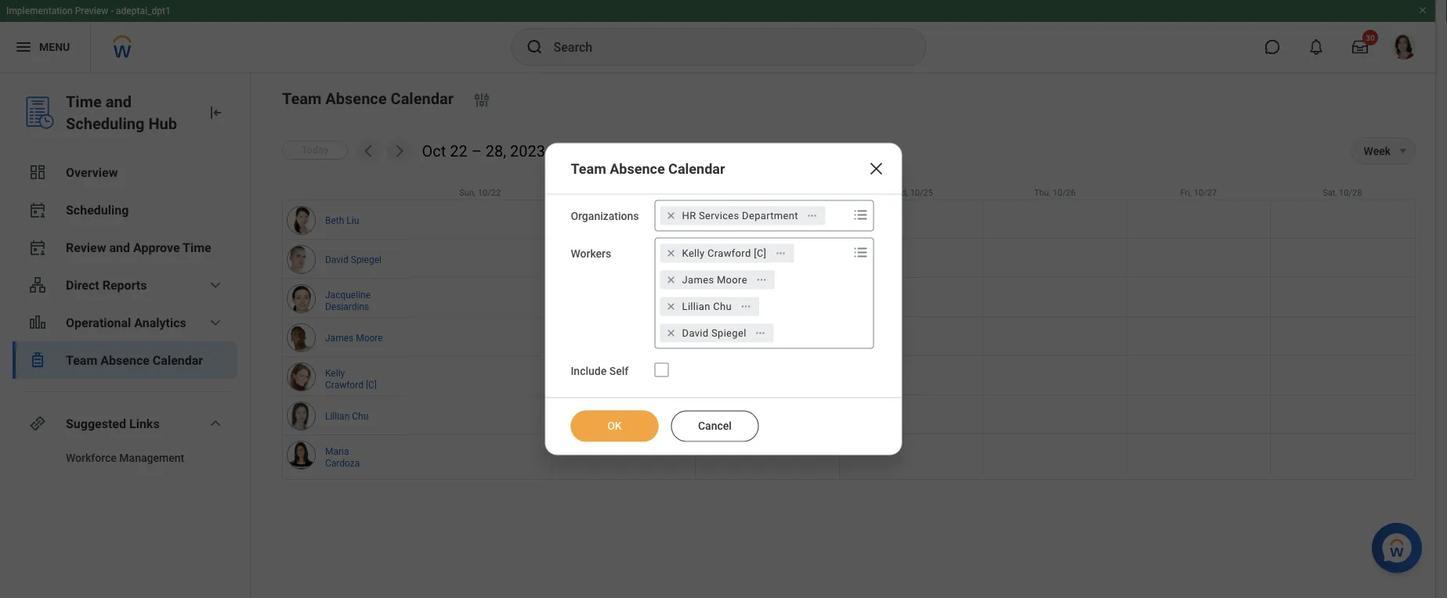 Task type: locate. For each thing, give the bounding box(es) containing it.
1 vertical spatial scheduling
[[66, 203, 129, 217]]

0 vertical spatial scheduling
[[66, 114, 145, 133]]

lillian chu inside option
[[682, 301, 732, 313]]

kelly up james moore element
[[682, 248, 705, 259]]

-
[[111, 5, 114, 16]]

kelly
[[682, 248, 705, 259], [325, 368, 345, 379]]

team up today
[[282, 89, 322, 108]]

1 horizontal spatial spiegel
[[712, 328, 747, 339]]

x small image inside lillian chu, press delete to clear value. option
[[663, 299, 679, 315]]

james moore
[[682, 274, 748, 286], [325, 333, 383, 344]]

related actions image for kelly crawford [c]
[[775, 248, 786, 259]]

james
[[682, 274, 714, 286], [325, 333, 354, 344]]

david spiegel, press delete to clear value. option
[[660, 324, 774, 343]]

1 vertical spatial and
[[109, 240, 130, 255]]

1 vertical spatial absence
[[610, 161, 665, 177]]

week
[[1364, 145, 1391, 158]]

1 horizontal spatial team
[[282, 89, 322, 108]]

david inside "link"
[[325, 255, 349, 266]]

1 scheduling from the top
[[66, 114, 145, 133]]

beth liu
[[325, 216, 359, 226]]

1 vertical spatial lillian chu
[[325, 411, 369, 422]]

0 horizontal spatial related actions image
[[756, 275, 767, 286]]

1 horizontal spatial lillian chu
[[682, 301, 732, 313]]

moore for james moore element
[[717, 274, 748, 286]]

cancel
[[698, 420, 732, 432]]

david inside 'element'
[[682, 328, 709, 339]]

0 vertical spatial kelly
[[682, 248, 705, 259]]

1 horizontal spatial david spiegel
[[682, 328, 747, 339]]

1 vertical spatial crawford
[[325, 380, 364, 391]]

team absence calendar up x small image
[[571, 161, 725, 177]]

kelly crawford [c] up lillian chu link
[[325, 368, 377, 391]]

david spiegel element
[[682, 326, 747, 341]]

0 vertical spatial prompts image
[[851, 206, 870, 225]]

1 vertical spatial david spiegel
[[682, 328, 747, 339]]

prompts image
[[851, 206, 870, 225], [851, 243, 870, 262]]

team absence calendar link
[[13, 342, 237, 379]]

implementation preview -   adeptai_dpt1 banner
[[0, 0, 1436, 72]]

1 vertical spatial kelly crawford [c]
[[325, 368, 377, 391]]

kelly crawford [c] up james moore, press delete to clear value. 'option'
[[682, 248, 767, 259]]

lillian inside option
[[682, 301, 711, 313]]

related actions image down james moore, press delete to clear value. 'option'
[[741, 301, 751, 312]]

workforce management
[[66, 452, 184, 465]]

1 vertical spatial related actions image
[[741, 301, 751, 312]]

kelly crawford [c] for kelly crawford [c] "link"
[[325, 368, 377, 391]]

0 horizontal spatial james moore
[[325, 333, 383, 344]]

implementation
[[6, 5, 73, 16]]

cardoza
[[325, 458, 360, 469]]

lillian chu up maria
[[325, 411, 369, 422]]

james moore link
[[325, 330, 383, 344]]

0 horizontal spatial related actions image
[[741, 301, 751, 312]]

0 vertical spatial absence
[[325, 89, 387, 108]]

kelly for kelly crawford [c] "link"
[[325, 368, 345, 379]]

0 vertical spatial time
[[66, 92, 102, 111]]

scheduling up overview
[[66, 114, 145, 133]]

ok
[[607, 420, 622, 432]]

0 horizontal spatial calendar
[[153, 353, 203, 368]]

kelly crawford [c]
[[682, 248, 767, 259], [325, 368, 377, 391]]

lillian for lillian chu link
[[325, 411, 350, 422]]

crawford for kelly crawford [c] "link"
[[325, 380, 364, 391]]

[c] down department
[[754, 248, 767, 259]]

x small image left lillian chu element
[[663, 299, 679, 315]]

team absence calendar up suggested links dropdown button
[[66, 353, 203, 368]]

related actions image inside the kelly crawford [c], press delete to clear value. option
[[775, 248, 786, 259]]

0 horizontal spatial moore
[[356, 333, 383, 344]]

0 horizontal spatial david spiegel
[[325, 255, 382, 266]]

0 horizontal spatial team
[[66, 353, 97, 368]]

1 horizontal spatial moore
[[717, 274, 748, 286]]

2 vertical spatial calendar
[[153, 353, 203, 368]]

david spiegel link
[[325, 251, 382, 266]]

x small image inside david spiegel, press delete to clear value. 'option'
[[663, 326, 679, 341]]

0 horizontal spatial james
[[325, 333, 354, 344]]

absence inside team absence calendar dialog
[[610, 161, 665, 177]]

crawford
[[708, 248, 751, 259], [325, 380, 364, 391]]

1 vertical spatial james moore
[[325, 333, 383, 344]]

task timeoff image
[[28, 351, 47, 370]]

related actions image for hr services department
[[807, 210, 818, 221]]

2 x small image from the top
[[663, 272, 679, 288]]

0 vertical spatial james
[[682, 274, 714, 286]]

1 horizontal spatial related actions image
[[755, 328, 766, 339]]

spiegel up jacqueline
[[351, 255, 382, 266]]

absence up the organizations at left
[[610, 161, 665, 177]]

0 vertical spatial related actions image
[[807, 210, 818, 221]]

link image
[[28, 415, 47, 433]]

related actions image right department
[[807, 210, 818, 221]]

[c] for kelly crawford [c] "element"
[[754, 248, 767, 259]]

moore down the kelly crawford [c], press delete to clear value. option
[[717, 274, 748, 286]]

kelly inside "link"
[[325, 368, 345, 379]]

0 vertical spatial kelly crawford [c]
[[682, 248, 767, 259]]

spiegel down lillian chu, press delete to clear value. option
[[712, 328, 747, 339]]

notifications large image
[[1309, 39, 1324, 55]]

hr
[[682, 210, 696, 222]]

team right task timeoff image
[[66, 353, 97, 368]]

0 horizontal spatial lillian chu
[[325, 411, 369, 422]]

0 horizontal spatial kelly crawford [c]
[[325, 368, 377, 391]]

1 horizontal spatial absence
[[325, 89, 387, 108]]

1 vertical spatial calendar
[[669, 161, 725, 177]]

0 vertical spatial spiegel
[[351, 255, 382, 266]]

0 vertical spatial james moore
[[682, 274, 748, 286]]

[c] up lillian chu link
[[366, 380, 377, 391]]

2 vertical spatial absence
[[101, 353, 150, 368]]

james for james moore link
[[325, 333, 354, 344]]

moore
[[717, 274, 748, 286], [356, 333, 383, 344]]

chu inside lillian chu element
[[713, 301, 732, 313]]

2 vertical spatial team absence calendar
[[66, 353, 203, 368]]

1 horizontal spatial time
[[183, 240, 211, 255]]

kelly crawford [c] element
[[682, 247, 767, 261]]

and right review
[[109, 240, 130, 255]]

x small image inside james moore, press delete to clear value. 'option'
[[663, 272, 679, 288]]

scheduling
[[66, 114, 145, 133], [66, 203, 129, 217]]

david down lillian chu element
[[682, 328, 709, 339]]

1 horizontal spatial lillian
[[682, 301, 711, 313]]

1 vertical spatial kelly
[[325, 368, 345, 379]]

2 horizontal spatial calendar
[[669, 161, 725, 177]]

david spiegel for the david spiegel 'element'
[[682, 328, 747, 339]]

2 prompts image from the top
[[851, 243, 870, 262]]

kelly crawford [c] inside kelly crawford [c] "link"
[[325, 368, 377, 391]]

1 x small image from the top
[[663, 246, 679, 261]]

david
[[325, 255, 349, 266], [682, 328, 709, 339]]

1 vertical spatial spiegel
[[712, 328, 747, 339]]

related actions image inside hr services department, press delete to clear value. option
[[807, 210, 818, 221]]

0 horizontal spatial chu
[[352, 411, 369, 422]]

0 vertical spatial moore
[[717, 274, 748, 286]]

adeptai_dpt1
[[116, 5, 171, 16]]

james moore down desjardins
[[325, 333, 383, 344]]

kelly crawford [c] inside the kelly crawford [c], press delete to clear value. option
[[682, 248, 767, 259]]

maria
[[325, 446, 349, 457]]

search image
[[525, 38, 544, 56]]

and up overview link
[[106, 92, 132, 111]]

1 vertical spatial time
[[183, 240, 211, 255]]

david spiegel
[[325, 255, 382, 266], [682, 328, 747, 339]]

today button
[[282, 141, 348, 160]]

0 vertical spatial lillian chu
[[682, 301, 732, 313]]

1 vertical spatial team absence calendar
[[571, 161, 725, 177]]

crawford for kelly crawford [c] "element"
[[708, 248, 751, 259]]

0 vertical spatial calendar
[[391, 89, 454, 108]]

0 horizontal spatial absence
[[101, 353, 150, 368]]

close environment banner image
[[1418, 5, 1428, 15]]

2 vertical spatial team
[[66, 353, 97, 368]]

2 horizontal spatial absence
[[610, 161, 665, 177]]

0 vertical spatial lillian
[[682, 301, 711, 313]]

spiegel for the david spiegel 'element'
[[712, 328, 747, 339]]

0 horizontal spatial lillian
[[325, 411, 350, 422]]

0 horizontal spatial kelly
[[325, 368, 345, 379]]

links
[[129, 417, 160, 431]]

scheduling link
[[13, 191, 237, 229]]

0 vertical spatial related actions image
[[775, 248, 786, 259]]

x small image left the david spiegel 'element'
[[663, 326, 679, 341]]

3 x small image from the top
[[663, 299, 679, 315]]

time up overview
[[66, 92, 102, 111]]

maria cardoza link
[[325, 443, 385, 469]]

suggested
[[66, 417, 126, 431]]

0 vertical spatial chu
[[713, 301, 732, 313]]

kelly down james moore link
[[325, 368, 345, 379]]

[c] inside kelly crawford [c] "element"
[[754, 248, 767, 259]]

david spiegel down lillian chu, press delete to clear value. option
[[682, 328, 747, 339]]

include self
[[571, 365, 629, 378]]

1 horizontal spatial kelly
[[682, 248, 705, 259]]

2 horizontal spatial team absence calendar
[[571, 161, 725, 177]]

1 horizontal spatial james
[[682, 274, 714, 286]]

related actions image down the kelly crawford [c], press delete to clear value. option
[[756, 275, 767, 286]]

[c]
[[754, 248, 767, 259], [366, 380, 377, 391]]

–
[[472, 142, 482, 160]]

lillian chu for lillian chu link
[[325, 411, 369, 422]]

absence up suggested links dropdown button
[[101, 353, 150, 368]]

kelly crawford [c], press delete to clear value. option
[[660, 244, 794, 263]]

chevron left image
[[361, 143, 377, 159]]

and inside time and scheduling hub
[[106, 92, 132, 111]]

calendar inside navigation pane region
[[153, 353, 203, 368]]

implementation preview -   adeptai_dpt1
[[6, 5, 171, 16]]

1 vertical spatial related actions image
[[756, 275, 767, 286]]

spiegel inside david spiegel "link"
[[351, 255, 382, 266]]

beth
[[325, 216, 344, 226]]

spiegel
[[351, 255, 382, 266], [712, 328, 747, 339]]

calendar
[[391, 89, 454, 108], [669, 161, 725, 177], [153, 353, 203, 368]]

david up jacqueline
[[325, 255, 349, 266]]

[c] inside kelly crawford [c] "link"
[[366, 380, 377, 391]]

profile logan mcneil element
[[1382, 30, 1426, 64]]

1 prompts image from the top
[[851, 206, 870, 225]]

related actions image inside james moore, press delete to clear value. 'option'
[[756, 275, 767, 286]]

2 vertical spatial related actions image
[[755, 328, 766, 339]]

chu
[[713, 301, 732, 313], [352, 411, 369, 422]]

lillian up maria
[[325, 411, 350, 422]]

0 vertical spatial [c]
[[754, 248, 767, 259]]

1 horizontal spatial kelly crawford [c]
[[682, 248, 767, 259]]

0 vertical spatial david spiegel
[[325, 255, 382, 266]]

calendar up hr
[[669, 161, 725, 177]]

1 horizontal spatial chu
[[713, 301, 732, 313]]

david spiegel inside david spiegel, press delete to clear value. 'option'
[[682, 328, 747, 339]]

lillian chu up the david spiegel 'element'
[[682, 301, 732, 313]]

review and approve time
[[66, 240, 211, 255]]

1 horizontal spatial team absence calendar
[[282, 89, 454, 108]]

1 horizontal spatial calendar
[[391, 89, 454, 108]]

0 horizontal spatial time
[[66, 92, 102, 111]]

james inside 'option'
[[682, 274, 714, 286]]

prompts image for workers
[[851, 243, 870, 262]]

moore inside 'option'
[[717, 274, 748, 286]]

1 vertical spatial team
[[571, 161, 606, 177]]

22
[[450, 142, 468, 160]]

team
[[282, 89, 322, 108], [571, 161, 606, 177], [66, 353, 97, 368]]

1 vertical spatial james
[[325, 333, 354, 344]]

calendar up oct
[[391, 89, 454, 108]]

1 vertical spatial chu
[[352, 411, 369, 422]]

chu down james moore, press delete to clear value. 'option'
[[713, 301, 732, 313]]

0 vertical spatial david
[[325, 255, 349, 266]]

change selection image
[[473, 91, 491, 110]]

0 vertical spatial and
[[106, 92, 132, 111]]

team absence calendar inside dialog
[[571, 161, 725, 177]]

hr services department element
[[682, 209, 798, 223]]

include
[[571, 365, 607, 378]]

crawford up james moore, press delete to clear value. 'option'
[[708, 248, 751, 259]]

absence inside 'team absence calendar' link
[[101, 353, 150, 368]]

preview
[[75, 5, 108, 16]]

james up lillian chu element
[[682, 274, 714, 286]]

david for the david spiegel 'element'
[[682, 328, 709, 339]]

management
[[119, 452, 184, 465]]

james down desjardins
[[325, 333, 354, 344]]

0 horizontal spatial spiegel
[[351, 255, 382, 266]]

1 vertical spatial [c]
[[366, 380, 377, 391]]

calendar up 'links'
[[153, 353, 203, 368]]

and
[[106, 92, 132, 111], [109, 240, 130, 255]]

navigation pane region
[[0, 72, 251, 599]]

self
[[609, 365, 629, 378]]

related actions image
[[807, 210, 818, 221], [741, 301, 751, 312], [755, 328, 766, 339]]

cancel button
[[671, 411, 759, 442]]

scheduling down overview
[[66, 203, 129, 217]]

hr services department
[[682, 210, 798, 222]]

calendar user solid image
[[28, 201, 47, 219]]

related actions image right the david spiegel 'element'
[[755, 328, 766, 339]]

james moore inside 'option'
[[682, 274, 748, 286]]

1 horizontal spatial david
[[682, 328, 709, 339]]

x small image for kelly crawford [c]
[[663, 246, 679, 261]]

kelly inside "element"
[[682, 248, 705, 259]]

0 horizontal spatial team absence calendar
[[66, 353, 203, 368]]

jacqueline desjardins
[[325, 290, 371, 312]]

1 vertical spatial david
[[682, 328, 709, 339]]

time and scheduling hub
[[66, 92, 177, 133]]

2 horizontal spatial team
[[571, 161, 606, 177]]

related actions image down department
[[775, 248, 786, 259]]

lillian chu
[[682, 301, 732, 313], [325, 411, 369, 422]]

david spiegel up jacqueline
[[325, 255, 382, 266]]

time
[[66, 92, 102, 111], [183, 240, 211, 255]]

x small image
[[663, 208, 679, 224]]

chu inside lillian chu link
[[352, 411, 369, 422]]

inbox large image
[[1353, 39, 1368, 55]]

absence
[[325, 89, 387, 108], [610, 161, 665, 177], [101, 353, 150, 368]]

crawford inside "link"
[[325, 380, 364, 391]]

2 horizontal spatial related actions image
[[807, 210, 818, 221]]

1 horizontal spatial crawford
[[708, 248, 751, 259]]

1 horizontal spatial james moore
[[682, 274, 748, 286]]

chevron down small image
[[206, 415, 225, 433]]

james moore up lillian chu, press delete to clear value. option
[[682, 274, 748, 286]]

team absence calendar
[[282, 89, 454, 108], [571, 161, 725, 177], [66, 353, 203, 368]]

crawford up lillian chu link
[[325, 380, 364, 391]]

related actions image
[[775, 248, 786, 259], [756, 275, 767, 286]]

team absence calendar up chevron left 'icon'
[[282, 89, 454, 108]]

team inside navigation pane region
[[66, 353, 97, 368]]

x small image inside the kelly crawford [c], press delete to clear value. option
[[663, 246, 679, 261]]

chu down kelly crawford [c] "link"
[[352, 411, 369, 422]]

crawford inside "element"
[[708, 248, 751, 259]]

x small image
[[663, 246, 679, 261], [663, 272, 679, 288], [663, 299, 679, 315], [663, 326, 679, 341]]

overview
[[66, 165, 118, 180]]

1 vertical spatial moore
[[356, 333, 383, 344]]

[c] for kelly crawford [c] "link"
[[366, 380, 377, 391]]

0 vertical spatial crawford
[[708, 248, 751, 259]]

time inside time and scheduling hub
[[66, 92, 102, 111]]

team inside dialog
[[571, 161, 606, 177]]

lillian
[[682, 301, 711, 313], [325, 411, 350, 422]]

time right approve
[[183, 240, 211, 255]]

0 horizontal spatial [c]
[[366, 380, 377, 391]]

related actions image for james moore
[[756, 275, 767, 286]]

spiegel inside the david spiegel 'element'
[[712, 328, 747, 339]]

1 vertical spatial lillian
[[325, 411, 350, 422]]

0 horizontal spatial david
[[325, 255, 349, 266]]

1 vertical spatial prompts image
[[851, 243, 870, 262]]

4 x small image from the top
[[663, 326, 679, 341]]

x small image left james moore element
[[663, 272, 679, 288]]

moore down desjardins
[[356, 333, 383, 344]]

1 horizontal spatial [c]
[[754, 248, 767, 259]]

james moore for james moore link
[[325, 333, 383, 344]]

lillian for lillian chu element
[[682, 301, 711, 313]]

maria cardoza
[[325, 446, 360, 469]]

0 horizontal spatial crawford
[[325, 380, 364, 391]]

chu for lillian chu element
[[713, 301, 732, 313]]

lillian up the david spiegel 'element'
[[682, 301, 711, 313]]

ok button
[[571, 411, 659, 442]]

team up the organizations at left
[[571, 161, 606, 177]]

x small image down x small image
[[663, 246, 679, 261]]

absence up chevron left 'icon'
[[325, 89, 387, 108]]

related actions image for david spiegel
[[755, 328, 766, 339]]

1 horizontal spatial related actions image
[[775, 248, 786, 259]]



Task type: describe. For each thing, give the bounding box(es) containing it.
x image
[[867, 160, 886, 178]]

x small image for james moore
[[663, 272, 679, 288]]

0 vertical spatial team
[[282, 89, 322, 108]]

2023
[[510, 142, 545, 160]]

james moore element
[[682, 273, 748, 287]]

oct
[[422, 142, 446, 160]]

department
[[742, 210, 798, 222]]

review and approve time link
[[13, 229, 237, 266]]

review
[[66, 240, 106, 255]]

dashboard image
[[28, 163, 47, 182]]

overview link
[[13, 154, 237, 191]]

suggested links button
[[13, 405, 237, 443]]

workers
[[571, 247, 611, 260]]

time and scheduling hub element
[[66, 91, 194, 135]]

and for time
[[106, 92, 132, 111]]

jacqueline
[[325, 290, 371, 301]]

0 vertical spatial team absence calendar
[[282, 89, 454, 108]]

workforce management link
[[13, 443, 237, 474]]

oct 22 – 28, 2023
[[422, 142, 545, 160]]

28,
[[486, 142, 506, 160]]

spiegel for david spiegel "link"
[[351, 255, 382, 266]]

james for james moore element
[[682, 274, 714, 286]]

items selected list box
[[656, 241, 850, 346]]

team absence calendar inside navigation pane region
[[66, 353, 203, 368]]

calendar inside dialog
[[669, 161, 725, 177]]

suggested links
[[66, 417, 160, 431]]

team absence calendar dialog
[[545, 143, 902, 456]]

james moore for james moore element
[[682, 274, 748, 286]]

moore for james moore link
[[356, 333, 383, 344]]

workforce
[[66, 452, 117, 465]]

x small image for lillian chu
[[663, 299, 679, 315]]

jacqueline desjardins link
[[325, 286, 385, 313]]

lillian chu, press delete to clear value. option
[[660, 297, 759, 316]]

week button
[[1352, 139, 1391, 164]]

david spiegel for david spiegel "link"
[[325, 255, 382, 266]]

today
[[302, 144, 329, 156]]

related actions image for lillian chu
[[741, 301, 751, 312]]

prompts image for organizations
[[851, 206, 870, 225]]

transformation import image
[[206, 103, 225, 122]]

services
[[699, 210, 739, 222]]

kelly crawford [c] for kelly crawford [c] "element"
[[682, 248, 767, 259]]

chu for lillian chu link
[[352, 411, 369, 422]]

2 scheduling from the top
[[66, 203, 129, 217]]

beth liu link
[[325, 212, 359, 227]]

david for david spiegel "link"
[[325, 255, 349, 266]]

x small image for david spiegel
[[663, 326, 679, 341]]

chevron right image
[[391, 143, 407, 159]]

lillian chu for lillian chu element
[[682, 301, 732, 313]]

lillian chu link
[[325, 408, 369, 423]]

lillian chu element
[[682, 300, 732, 314]]

kelly crawford [c] link
[[325, 364, 385, 391]]

kelly for kelly crawford [c] "element"
[[682, 248, 705, 259]]

hr services department, press delete to clear value. option
[[660, 207, 826, 225]]

liu
[[347, 216, 359, 226]]

scheduling inside time and scheduling hub
[[66, 114, 145, 133]]

james moore, press delete to clear value. option
[[660, 271, 775, 290]]

approve
[[133, 240, 180, 255]]

and for review
[[109, 240, 130, 255]]

calendar user solid image
[[28, 238, 47, 257]]

organizations
[[571, 210, 639, 223]]

hub
[[148, 114, 177, 133]]

desjardins
[[325, 301, 369, 312]]



Task type: vqa. For each thing, say whether or not it's contained in the screenshot.
lillian chu corresponding to lillian chu link
yes



